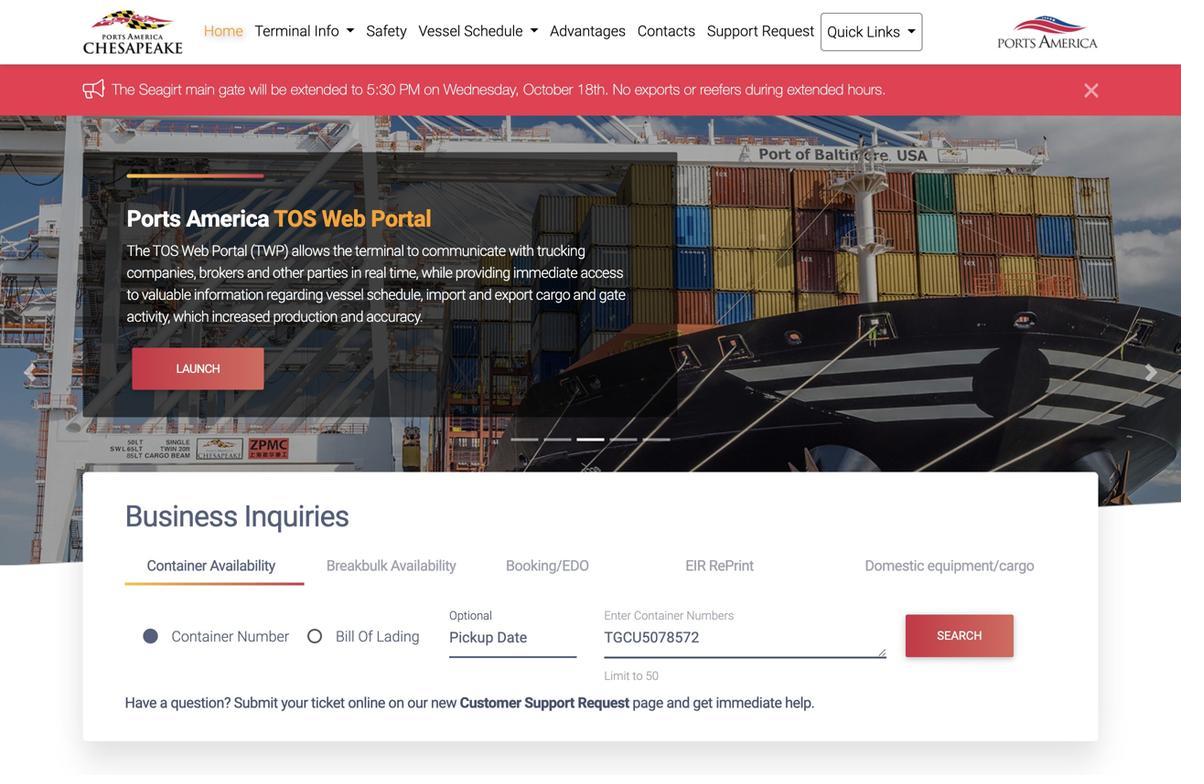 Task type: describe. For each thing, give the bounding box(es) containing it.
and down the access
[[573, 286, 596, 304]]

0 horizontal spatial on
[[388, 695, 404, 712]]

or
[[684, 80, 696, 98]]

trucking
[[537, 242, 585, 260]]

business inquiries
[[125, 500, 349, 534]]

to left 50
[[633, 670, 643, 683]]

gate inside the tos web portal (twp) allows the terminal to communicate with trucking companies,                         brokers and other parties in real time, while providing immediate access to valuable                         information regarding vessel schedule, import and export cargo and gate activity, which increased production and accuracy.
[[599, 286, 625, 304]]

lading
[[376, 628, 420, 646]]

quick links link
[[820, 13, 923, 51]]

domestic equipment/cargo link
[[843, 550, 1056, 583]]

to up activity,
[[127, 286, 139, 304]]

50
[[646, 670, 659, 683]]

1 vertical spatial immediate
[[716, 695, 782, 712]]

breakbulk availability link
[[304, 550, 484, 583]]

bill of lading
[[336, 628, 420, 646]]

ports
[[127, 206, 181, 232]]

(twp)
[[250, 242, 288, 260]]

0 vertical spatial web
[[322, 206, 366, 232]]

terminal info
[[255, 22, 343, 40]]

limit to 50
[[604, 670, 659, 683]]

booking/edo link
[[484, 550, 663, 583]]

to up time, at the top of the page
[[407, 242, 419, 260]]

on inside alert
[[424, 80, 439, 98]]

schedule
[[464, 22, 523, 40]]

the for the seagirt main gate will be extended to 5:30 pm on wednesday, october 18th.  no exports or reefers during extended hours.
[[112, 80, 135, 98]]

enter container numbers
[[604, 609, 734, 623]]

number
[[237, 628, 289, 646]]

have
[[125, 695, 156, 712]]

seagirt
[[139, 80, 182, 98]]

help.
[[785, 695, 815, 712]]

a
[[160, 695, 167, 712]]

the
[[333, 242, 352, 260]]

tos inside the tos web portal (twp) allows the terminal to communicate with trucking companies,                         brokers and other parties in real time, while providing immediate access to valuable                         information regarding vessel schedule, import and export cargo and gate activity, which increased production and accuracy.
[[152, 242, 178, 260]]

regarding
[[266, 286, 323, 304]]

equipment/cargo
[[927, 558, 1034, 575]]

contacts link
[[632, 13, 701, 49]]

while
[[421, 264, 452, 282]]

safety
[[366, 22, 407, 40]]

import
[[426, 286, 466, 304]]

container availability
[[147, 558, 275, 575]]

have a question? submit your ticket online on our new customer support request page and get immediate help.
[[125, 695, 815, 712]]

container number
[[172, 628, 289, 646]]

availability for container availability
[[210, 558, 275, 575]]

will
[[249, 80, 267, 98]]

1 horizontal spatial portal
[[371, 206, 431, 232]]

contacts
[[638, 22, 695, 40]]

Optional text field
[[449, 623, 577, 659]]

real
[[365, 264, 386, 282]]

new
[[431, 695, 457, 712]]

support request
[[707, 22, 815, 40]]

1 horizontal spatial support
[[707, 22, 758, 40]]

availability for breakbulk availability
[[391, 558, 456, 575]]

and down (twp)
[[247, 264, 270, 282]]

america
[[186, 206, 269, 232]]

optional
[[449, 609, 492, 623]]

2 extended from the left
[[787, 80, 844, 98]]

bullhorn image
[[83, 79, 112, 98]]

bill
[[336, 628, 355, 646]]

search button
[[906, 615, 1014, 658]]

inquiries
[[244, 500, 349, 534]]

vessel schedule link
[[413, 13, 544, 49]]

vessel
[[419, 22, 460, 40]]

other
[[273, 264, 304, 282]]

companies,
[[127, 264, 196, 282]]

web inside the tos web portal (twp) allows the terminal to communicate with trucking companies,                         brokers and other parties in real time, while providing immediate access to valuable                         information regarding vessel schedule, import and export cargo and gate activity, which increased production and accuracy.
[[181, 242, 209, 260]]

close image
[[1085, 79, 1098, 101]]

your
[[281, 695, 308, 712]]

vessel
[[326, 286, 363, 304]]

advantages
[[550, 22, 626, 40]]

cargo
[[536, 286, 570, 304]]

access
[[581, 264, 623, 282]]

with
[[509, 242, 534, 260]]

be
[[271, 80, 287, 98]]

customer
[[460, 695, 521, 712]]

of
[[358, 628, 373, 646]]

time,
[[389, 264, 418, 282]]

the for the tos web portal (twp) allows the terminal to communicate with trucking companies,                         brokers and other parties in real time, while providing immediate access to valuable                         information regarding vessel schedule, import and export cargo and gate activity, which increased production and accuracy.
[[127, 242, 150, 260]]

terminal
[[255, 22, 311, 40]]

booking/edo
[[506, 558, 589, 575]]

increased
[[212, 308, 270, 326]]

which
[[173, 308, 209, 326]]

reprint
[[709, 558, 754, 575]]



Task type: locate. For each thing, give the bounding box(es) containing it.
the tos web portal (twp) allows the terminal to communicate with trucking companies,                         brokers and other parties in real time, while providing immediate access to valuable                         information regarding vessel schedule, import and export cargo and gate activity, which increased production and accuracy.
[[127, 242, 625, 326]]

1 horizontal spatial on
[[424, 80, 439, 98]]

request left quick
[[762, 22, 815, 40]]

breakbulk availability
[[326, 558, 456, 575]]

ticket
[[311, 695, 345, 712]]

on right pm
[[424, 80, 439, 98]]

1 horizontal spatial availability
[[391, 558, 456, 575]]

0 horizontal spatial availability
[[210, 558, 275, 575]]

brokers
[[199, 264, 244, 282]]

0 horizontal spatial web
[[181, 242, 209, 260]]

1 availability from the left
[[210, 558, 275, 575]]

online
[[348, 695, 385, 712]]

valuable
[[142, 286, 191, 304]]

enter
[[604, 609, 631, 623]]

home link
[[198, 13, 249, 49]]

Enter Container Numbers text field
[[604, 627, 887, 658]]

activity,
[[127, 308, 170, 326]]

eir reprint link
[[663, 550, 843, 583]]

page
[[633, 695, 663, 712]]

1 horizontal spatial extended
[[787, 80, 844, 98]]

2 availability from the left
[[391, 558, 456, 575]]

web up the the
[[322, 206, 366, 232]]

and left get
[[666, 695, 690, 712]]

1 horizontal spatial tos
[[274, 206, 316, 232]]

business
[[125, 500, 237, 534]]

1 vertical spatial container
[[634, 609, 684, 623]]

gate
[[219, 80, 245, 98], [599, 286, 625, 304]]

0 vertical spatial immediate
[[513, 264, 577, 282]]

0 vertical spatial request
[[762, 22, 815, 40]]

0 vertical spatial support
[[707, 22, 758, 40]]

extended right the during on the top right of page
[[787, 80, 844, 98]]

gate down the access
[[599, 286, 625, 304]]

portal inside the tos web portal (twp) allows the terminal to communicate with trucking companies,                         brokers and other parties in real time, while providing immediate access to valuable                         information regarding vessel schedule, import and export cargo and gate activity, which increased production and accuracy.
[[212, 242, 247, 260]]

reefers
[[700, 80, 741, 98]]

tos
[[274, 206, 316, 232], [152, 242, 178, 260]]

extended right be
[[291, 80, 347, 98]]

availability down business inquiries
[[210, 558, 275, 575]]

the
[[112, 80, 135, 98], [127, 242, 150, 260]]

providing
[[455, 264, 510, 282]]

container for container availability
[[147, 558, 207, 575]]

schedule,
[[367, 286, 423, 304]]

portal up brokers
[[212, 242, 247, 260]]

availability inside container availability link
[[210, 558, 275, 575]]

0 vertical spatial the
[[112, 80, 135, 98]]

container right enter
[[634, 609, 684, 623]]

1 horizontal spatial immediate
[[716, 695, 782, 712]]

the up 'companies,'
[[127, 242, 150, 260]]

0 vertical spatial container
[[147, 558, 207, 575]]

1 vertical spatial the
[[127, 242, 150, 260]]

1 vertical spatial portal
[[212, 242, 247, 260]]

5:30
[[367, 80, 395, 98]]

advantages link
[[544, 13, 632, 49]]

0 vertical spatial portal
[[371, 206, 431, 232]]

home
[[204, 22, 243, 40]]

0 horizontal spatial immediate
[[513, 264, 577, 282]]

to left 5:30
[[351, 80, 363, 98]]

1 vertical spatial request
[[578, 695, 629, 712]]

tos up 'companies,'
[[152, 242, 178, 260]]

launch link
[[132, 348, 264, 390]]

support up reefers
[[707, 22, 758, 40]]

october
[[523, 80, 573, 98]]

exports
[[635, 80, 680, 98]]

availability right breakbulk
[[391, 558, 456, 575]]

on
[[424, 80, 439, 98], [388, 695, 404, 712]]

2 vertical spatial container
[[172, 628, 234, 646]]

quick
[[827, 23, 863, 41]]

support
[[707, 22, 758, 40], [524, 695, 574, 712]]

0 horizontal spatial tos
[[152, 242, 178, 260]]

terminal
[[355, 242, 404, 260]]

and down the vessel
[[341, 308, 363, 326]]

wednesday,
[[444, 80, 519, 98]]

1 vertical spatial web
[[181, 242, 209, 260]]

eir
[[685, 558, 706, 575]]

1 vertical spatial support
[[524, 695, 574, 712]]

during
[[745, 80, 783, 98]]

to inside alert
[[351, 80, 363, 98]]

0 horizontal spatial request
[[578, 695, 629, 712]]

on left "our"
[[388, 695, 404, 712]]

submit
[[234, 695, 278, 712]]

1 vertical spatial tos
[[152, 242, 178, 260]]

tos up allows
[[274, 206, 316, 232]]

our
[[407, 695, 428, 712]]

18th.
[[577, 80, 609, 98]]

main
[[186, 80, 215, 98]]

container down "business"
[[147, 558, 207, 575]]

the inside the tos web portal (twp) allows the terminal to communicate with trucking companies,                         brokers and other parties in real time, while providing immediate access to valuable                         information regarding vessel schedule, import and export cargo and gate activity, which increased production and accuracy.
[[127, 242, 150, 260]]

1 horizontal spatial request
[[762, 22, 815, 40]]

0 horizontal spatial extended
[[291, 80, 347, 98]]

1 extended from the left
[[291, 80, 347, 98]]

portal
[[371, 206, 431, 232], [212, 242, 247, 260]]

container availability link
[[125, 550, 304, 586]]

hours.
[[848, 80, 886, 98]]

production
[[273, 308, 337, 326]]

1 vertical spatial on
[[388, 695, 404, 712]]

portal up terminal
[[371, 206, 431, 232]]

to
[[351, 80, 363, 98], [407, 242, 419, 260], [127, 286, 139, 304], [633, 670, 643, 683]]

links
[[867, 23, 900, 41]]

request down limit
[[578, 695, 629, 712]]

breakbulk
[[326, 558, 387, 575]]

immediate
[[513, 264, 577, 282], [716, 695, 782, 712]]

limit
[[604, 670, 630, 683]]

eir reprint
[[685, 558, 754, 575]]

question?
[[171, 695, 231, 712]]

and down providing
[[469, 286, 491, 304]]

1 vertical spatial gate
[[599, 286, 625, 304]]

search
[[937, 629, 982, 643]]

ports america tos web portal
[[127, 206, 431, 232]]

0 vertical spatial tos
[[274, 206, 316, 232]]

the inside alert
[[112, 80, 135, 98]]

immediate inside the tos web portal (twp) allows the terminal to communicate with trucking companies,                         brokers and other parties in real time, while providing immediate access to valuable                         information regarding vessel schedule, import and export cargo and gate activity, which increased production and accuracy.
[[513, 264, 577, 282]]

web up brokers
[[181, 242, 209, 260]]

container for container number
[[172, 628, 234, 646]]

in
[[351, 264, 361, 282]]

terminal info link
[[249, 13, 361, 49]]

gate inside alert
[[219, 80, 245, 98]]

availability inside breakbulk availability link
[[391, 558, 456, 575]]

parties
[[307, 264, 348, 282]]

the seagirt main gate will be extended to 5:30 pm on wednesday, october 18th.  no exports or reefers during extended hours.
[[112, 80, 886, 98]]

the seagirt main gate will be extended to 5:30 pm on wednesday, october 18th.  no exports or reefers during extended hours. link
[[112, 80, 886, 98]]

customer support request link
[[460, 695, 629, 712]]

communicate
[[422, 242, 506, 260]]

domestic equipment/cargo
[[865, 558, 1034, 575]]

1 horizontal spatial gate
[[599, 286, 625, 304]]

support right customer
[[524, 695, 574, 712]]

0 vertical spatial gate
[[219, 80, 245, 98]]

the left 'seagirt' on the left top of the page
[[112, 80, 135, 98]]

information
[[194, 286, 263, 304]]

0 horizontal spatial portal
[[212, 242, 247, 260]]

container left number
[[172, 628, 234, 646]]

accuracy.
[[366, 308, 423, 326]]

info
[[314, 22, 339, 40]]

0 horizontal spatial support
[[524, 695, 574, 712]]

launch
[[176, 362, 220, 376]]

gate left will
[[219, 80, 245, 98]]

1 horizontal spatial web
[[322, 206, 366, 232]]

0 horizontal spatial gate
[[219, 80, 245, 98]]

the seagirt main gate will be extended to 5:30 pm on wednesday, october 18th.  no exports or reefers during extended hours. alert
[[0, 64, 1181, 116]]

safety link
[[361, 13, 413, 49]]

allows
[[291, 242, 330, 260]]

immediate right get
[[716, 695, 782, 712]]

container
[[147, 558, 207, 575], [634, 609, 684, 623], [172, 628, 234, 646]]

0 vertical spatial on
[[424, 80, 439, 98]]

web
[[322, 206, 366, 232], [181, 242, 209, 260]]

tos web portal image
[[0, 116, 1181, 625]]

immediate up cargo
[[513, 264, 577, 282]]



Task type: vqa. For each thing, say whether or not it's contained in the screenshot.
the a
yes



